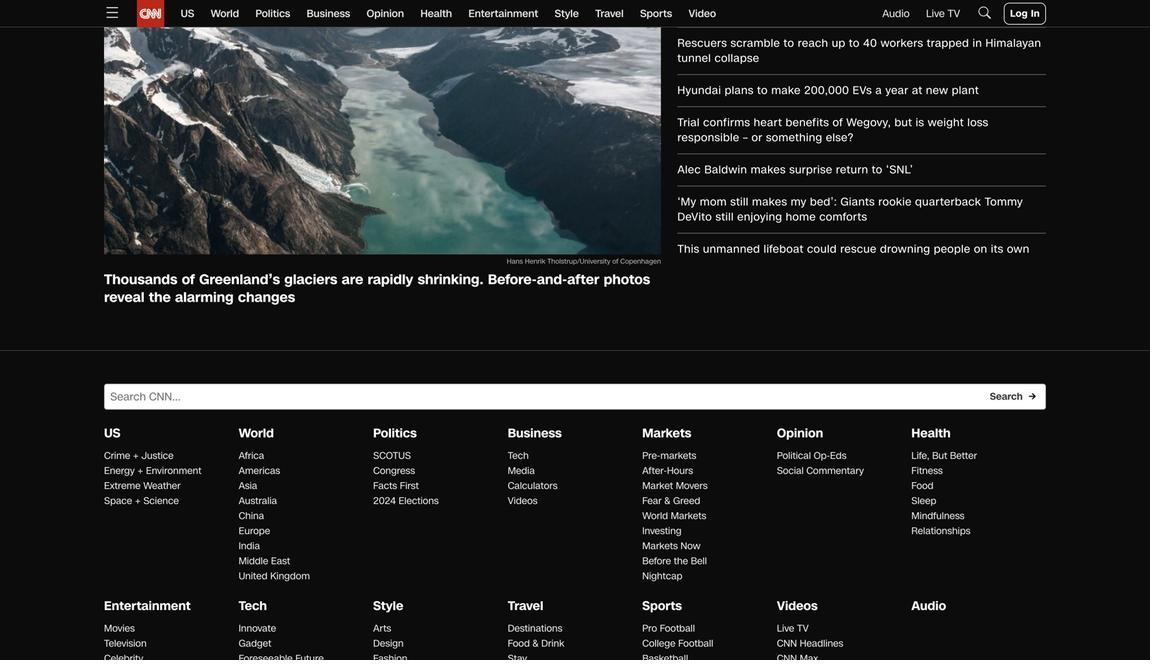 Task type: locate. For each thing, give the bounding box(es) containing it.
+ down extreme weather link on the bottom of page
[[135, 495, 141, 508]]

facts first link
[[373, 480, 419, 493]]

live tv link up cnn
[[777, 622, 809, 636]]

videos link up live tv cnn headlines
[[777, 598, 818, 615]]

0 horizontal spatial health link
[[421, 0, 452, 27]]

0 horizontal spatial entertainment
[[104, 598, 191, 615]]

1 horizontal spatial audio
[[912, 598, 946, 615]]

markets down investing
[[643, 540, 678, 553]]

1 vertical spatial health link
[[912, 425, 951, 442]]

scramble
[[731, 36, 780, 51]]

0 vertical spatial opinion link
[[367, 0, 404, 27]]

design link
[[373, 638, 404, 651]]

drowning
[[880, 242, 931, 257]]

0 vertical spatial tech link
[[508, 450, 529, 463]]

1 horizontal spatial business link
[[508, 425, 562, 442]]

1 horizontal spatial tv
[[948, 7, 961, 21]]

1 horizontal spatial travel link
[[595, 0, 624, 27]]

food up sleep
[[912, 480, 934, 493]]

tv inside live tv cnn headlines
[[797, 622, 809, 636]]

0 horizontal spatial food
[[508, 638, 530, 651]]

0 horizontal spatial opinion link
[[367, 0, 404, 27]]

0 vertical spatial opinion
[[367, 7, 404, 21]]

& down destinations
[[533, 638, 539, 651]]

of right threat
[[713, 3, 724, 19]]

of right benefits
[[833, 115, 843, 130]]

live up cnn
[[777, 622, 795, 636]]

live tv
[[926, 7, 961, 21]]

is
[[916, 115, 925, 130]]

business
[[307, 7, 350, 21], [508, 425, 562, 442]]

live inside live tv cnn headlines
[[777, 622, 795, 636]]

1 horizontal spatial food
[[912, 480, 934, 493]]

business link
[[307, 0, 350, 27], [508, 425, 562, 442]]

copenhagen
[[621, 257, 661, 266]]

0 horizontal spatial us
[[104, 425, 121, 442]]

1 vertical spatial sports link
[[643, 598, 682, 615]]

search icon image
[[977, 4, 993, 21]]

0 vertical spatial food
[[912, 480, 934, 493]]

but
[[932, 450, 948, 463]]

1 horizontal spatial opinion link
[[777, 425, 824, 442]]

+ right crime
[[133, 450, 139, 463]]

rescuers scramble to reach up to 40 workers trapped in himalayan tunnel collapse link
[[678, 36, 1046, 66]]

audio
[[883, 7, 910, 21], [912, 598, 946, 615]]

of right state
[[800, 0, 810, 4]]

0 vertical spatial live
[[926, 7, 945, 21]]

tech up media 'link'
[[508, 450, 529, 463]]

to right plans
[[757, 83, 768, 98]]

log in
[[1010, 7, 1040, 20]]

food down destinations
[[508, 638, 530, 651]]

reveal
[[104, 288, 145, 307]]

before
[[643, 555, 671, 568]]

markets
[[661, 450, 697, 463]]

life, but better fitness food sleep mindfulness relationships
[[912, 450, 977, 538]]

1 horizontal spatial videos
[[777, 598, 818, 615]]

arts
[[373, 622, 391, 636]]

health
[[421, 7, 452, 21], [912, 425, 951, 442]]

college
[[643, 638, 676, 651]]

plant
[[952, 83, 979, 98]]

1 vertical spatial the
[[674, 555, 688, 568]]

energy + environment link
[[104, 465, 202, 478]]

1 vertical spatial opinion link
[[777, 425, 824, 442]]

1 vertical spatial business link
[[508, 425, 562, 442]]

live for live tv
[[926, 7, 945, 21]]

videos link down 'calculators'
[[508, 495, 538, 508]]

0 vertical spatial style
[[555, 7, 579, 21]]

0 vertical spatial tech
[[508, 450, 529, 463]]

0 vertical spatial travel
[[595, 7, 624, 21]]

+ down crime + justice link
[[138, 465, 143, 478]]

sports link left threat
[[640, 0, 672, 27]]

0 horizontal spatial live
[[777, 622, 795, 636]]

tv for live tv cnn headlines
[[797, 622, 809, 636]]

live down residents
[[926, 7, 945, 21]]

movies
[[104, 622, 135, 636]]

rescuers scramble to reach up to 40 workers trapped in himalayan tunnel collapse
[[678, 36, 1042, 66]]

Search search field
[[104, 384, 1046, 410]]

1 vertical spatial &
[[533, 638, 539, 651]]

giants
[[841, 194, 875, 210]]

live tv link down residents
[[926, 7, 961, 21]]

own
[[1007, 242, 1030, 257]]

unmanned
[[703, 242, 760, 257]]

0 vertical spatial tv
[[948, 7, 961, 21]]

makes down or
[[751, 162, 786, 178]]

alec
[[678, 162, 701, 178]]

0 vertical spatial live tv link
[[926, 7, 961, 21]]

& right fear
[[665, 495, 671, 508]]

tech up innovate link
[[239, 598, 267, 615]]

Search text field
[[104, 384, 1046, 410]]

henrik
[[525, 257, 546, 266]]

europe link
[[239, 525, 270, 538]]

of inside the trial confirms heart benefits of wegovy, but is weight loss responsible – or something else?
[[833, 115, 843, 130]]

market movers link
[[643, 480, 708, 493]]

are
[[342, 271, 363, 290]]

0 vertical spatial us link
[[181, 0, 194, 27]]

0 horizontal spatial videos link
[[508, 495, 538, 508]]

markets down greed
[[671, 510, 707, 523]]

destinations food & drink
[[508, 622, 565, 651]]

football down the pro football link
[[678, 638, 714, 651]]

fear
[[643, 495, 662, 508]]

1 horizontal spatial live
[[926, 7, 945, 21]]

heart
[[754, 115, 782, 130]]

facts
[[373, 480, 397, 493]]

1 vertical spatial audio link
[[912, 598, 946, 615]]

0 vertical spatial &
[[665, 495, 671, 508]]

pro football college football
[[643, 622, 714, 651]]

0 horizontal spatial audio
[[883, 7, 910, 21]]

videos up live tv cnn headlines
[[777, 598, 818, 615]]

innovate link
[[239, 622, 276, 636]]

&
[[665, 495, 671, 508], [533, 638, 539, 651]]

live for live tv cnn headlines
[[777, 622, 795, 636]]

0 horizontal spatial &
[[533, 638, 539, 651]]

0 vertical spatial videos
[[508, 495, 538, 508]]

1 vertical spatial markets
[[671, 510, 707, 523]]

makes left my
[[752, 194, 788, 210]]

& inside destinations food & drink
[[533, 638, 539, 651]]

1 horizontal spatial style
[[555, 7, 579, 21]]

elections
[[399, 495, 439, 508]]

1 vertical spatial tv
[[797, 622, 809, 636]]

–
[[743, 130, 748, 145]]

1 horizontal spatial tech
[[508, 450, 529, 463]]

responsible
[[678, 130, 740, 145]]

tv
[[948, 7, 961, 21], [797, 622, 809, 636]]

1 vertical spatial sports
[[643, 598, 682, 615]]

the right reveal at the left top of the page
[[149, 288, 171, 307]]

0 vertical spatial audio
[[883, 7, 910, 21]]

its
[[991, 242, 1004, 257]]

hans henrik tholstrup/university of copenhagen link
[[104, 0, 661, 271]]

people
[[934, 242, 971, 257]]

1 horizontal spatial the
[[674, 555, 688, 568]]

1 horizontal spatial us link
[[181, 0, 194, 27]]

scotus congress facts first 2024 elections
[[373, 450, 439, 508]]

videos link
[[508, 495, 538, 508], [777, 598, 818, 615]]

state
[[770, 0, 797, 4]]

sports left threat
[[640, 7, 672, 21]]

0 horizontal spatial politics link
[[256, 0, 290, 27]]

1 vertical spatial +
[[138, 465, 143, 478]]

sports link up the pro football link
[[643, 598, 682, 615]]

the down 'markets now' link
[[674, 555, 688, 568]]

1 vertical spatial live
[[777, 622, 795, 636]]

0 horizontal spatial us link
[[104, 425, 121, 442]]

now
[[681, 540, 701, 553]]

comforts
[[820, 209, 868, 225]]

thousands
[[104, 271, 177, 290]]

rescuers
[[678, 36, 727, 51]]

1 vertical spatial makes
[[752, 194, 788, 210]]

weight
[[928, 115, 964, 130]]

pre-
[[643, 450, 661, 463]]

1 vertical spatial health
[[912, 425, 951, 442]]

0 vertical spatial videos link
[[508, 495, 538, 508]]

tech link up media 'link'
[[508, 450, 529, 463]]

market
[[643, 480, 673, 493]]

1 horizontal spatial videos link
[[777, 598, 818, 615]]

style for the topmost style link
[[555, 7, 579, 21]]

tech inside tech media calculators videos
[[508, 450, 529, 463]]

tech link up innovate link
[[239, 598, 267, 615]]

1 horizontal spatial style link
[[555, 0, 579, 27]]

0 vertical spatial politics
[[256, 7, 290, 21]]

1 vertical spatial entertainment link
[[104, 598, 191, 615]]

weather
[[143, 480, 181, 493]]

0 horizontal spatial tv
[[797, 622, 809, 636]]

0 vertical spatial world link
[[211, 0, 239, 27]]

1 vertical spatial entertainment
[[104, 598, 191, 615]]

destinations link
[[508, 622, 563, 636]]

arts link
[[373, 622, 391, 636]]

1 horizontal spatial us
[[181, 7, 194, 21]]

sports up the pro football link
[[643, 598, 682, 615]]

mindfulness
[[912, 510, 965, 523]]

destinations
[[508, 622, 563, 636]]

plans
[[725, 83, 754, 98]]

1 vertical spatial audio
[[912, 598, 946, 615]]

2 vertical spatial world
[[643, 510, 668, 523]]

0 vertical spatial the
[[149, 288, 171, 307]]

0 horizontal spatial business link
[[307, 0, 350, 27]]

1 vertical spatial us
[[104, 425, 121, 442]]

scotus link
[[373, 450, 411, 463]]

quarterback
[[915, 194, 982, 210]]

alec baldwin makes surprise return to 'snl'
[[678, 162, 914, 178]]

1 horizontal spatial entertainment link
[[469, 0, 538, 27]]

1 vertical spatial style link
[[373, 598, 403, 615]]

0 vertical spatial business
[[307, 7, 350, 21]]

1 vertical spatial politics link
[[373, 425, 417, 442]]

entertainment for the topmost entertainment link
[[469, 7, 538, 21]]

asia
[[239, 480, 257, 493]]

thousands of greenland's glaciers are rapidly shrinking. before-and-after photos reveal the alarming changes
[[104, 271, 650, 307]]

calculators link
[[508, 480, 558, 493]]

relationships link
[[912, 525, 971, 538]]

us for the topmost "us" link
[[181, 7, 194, 21]]

rescue
[[841, 242, 877, 257]]

0 vertical spatial sports link
[[640, 0, 672, 27]]

1 horizontal spatial opinion
[[777, 425, 824, 442]]

middle
[[239, 555, 268, 568]]

sports link
[[640, 0, 672, 27], [643, 598, 682, 615]]

1 horizontal spatial audio link
[[912, 598, 946, 615]]

tv up cnn headlines link
[[797, 622, 809, 636]]

to right up
[[849, 36, 860, 51]]

0 vertical spatial sports
[[640, 7, 672, 21]]

0 horizontal spatial travel link
[[508, 598, 544, 615]]

food
[[912, 480, 934, 493], [508, 638, 530, 651]]

1 vertical spatial tech link
[[239, 598, 267, 615]]

0 horizontal spatial health
[[421, 7, 452, 21]]

0 horizontal spatial videos
[[508, 495, 538, 508]]

home
[[786, 209, 816, 225]]

1 horizontal spatial entertainment
[[469, 7, 538, 21]]

markets up pre-markets link
[[643, 425, 692, 442]]

ui arrow right thick image
[[1029, 393, 1037, 401]]

india link
[[239, 540, 260, 553]]

of right thousands
[[182, 271, 195, 290]]

0 vertical spatial health
[[421, 7, 452, 21]]

better
[[950, 450, 977, 463]]

but
[[895, 115, 913, 130]]

1 vertical spatial business
[[508, 425, 562, 442]]

0 horizontal spatial tech
[[239, 598, 267, 615]]

calculators
[[508, 480, 558, 493]]

africa americas asia australia china europe india middle east united kingdom
[[239, 450, 310, 583]]

football up college football link
[[660, 622, 695, 636]]

arts design
[[373, 622, 404, 651]]

videos down 'calculators'
[[508, 495, 538, 508]]

tv down residents
[[948, 7, 961, 21]]

style link
[[555, 0, 579, 27], [373, 598, 403, 615]]



Task type: describe. For each thing, give the bounding box(es) containing it.
1 vertical spatial football
[[678, 638, 714, 651]]

collapse
[[715, 51, 760, 66]]

crime + justice link
[[104, 450, 174, 463]]

open menu icon image
[[104, 4, 121, 21]]

markets link
[[643, 425, 692, 442]]

new
[[926, 83, 949, 98]]

nightcap link
[[643, 570, 683, 583]]

us for "us" link to the bottom
[[104, 425, 121, 442]]

fitness
[[912, 465, 943, 478]]

movies television
[[104, 622, 147, 651]]

1 vertical spatial us link
[[104, 425, 121, 442]]

reach
[[798, 36, 829, 51]]

1 horizontal spatial live tv link
[[926, 7, 961, 21]]

of up the photos at the right
[[613, 257, 619, 266]]

1 horizontal spatial health link
[[912, 425, 951, 442]]

entertainment for the leftmost entertainment link
[[104, 598, 191, 615]]

pre-markets link
[[643, 450, 697, 463]]

this unmanned lifeboat could rescue drowning people on its own
[[678, 242, 1030, 257]]

cnn
[[777, 638, 797, 651]]

social commentary link
[[777, 465, 864, 478]]

tv for live tv
[[948, 7, 961, 21]]

mindfulness link
[[912, 510, 965, 523]]

after-
[[643, 465, 667, 478]]

residents
[[938, 0, 987, 4]]

this unmanned lifeboat could rescue drowning people on its own link
[[678, 242, 1046, 257]]

04 after.jpg image
[[104, 0, 661, 255]]

0 horizontal spatial live tv link
[[777, 622, 809, 636]]

india
[[239, 540, 260, 553]]

political op-eds link
[[777, 450, 847, 463]]

in
[[973, 36, 983, 51]]

volcanic
[[727, 3, 771, 19]]

0 horizontal spatial style link
[[373, 598, 403, 615]]

year
[[886, 83, 909, 98]]

0 vertical spatial markets
[[643, 425, 692, 442]]

investing link
[[643, 525, 682, 538]]

australia link
[[239, 495, 277, 508]]

political
[[777, 450, 811, 463]]

media
[[508, 465, 535, 478]]

and-
[[537, 271, 567, 290]]

innovate
[[239, 622, 276, 636]]

2 vertical spatial markets
[[643, 540, 678, 553]]

mom
[[700, 194, 727, 210]]

tech media calculators videos
[[508, 450, 558, 508]]

the inside thousands of greenland's glaciers are rapidly shrinking. before-and-after photos reveal the alarming changes
[[149, 288, 171, 307]]

1 vertical spatial videos link
[[777, 598, 818, 615]]

on
[[974, 242, 988, 257]]

0 vertical spatial style link
[[555, 0, 579, 27]]

declares
[[720, 0, 766, 4]]

to left reach
[[784, 36, 795, 51]]

united kingdom link
[[239, 570, 310, 583]]

africa
[[239, 450, 264, 463]]

still right mom
[[731, 194, 749, 210]]

0 vertical spatial makes
[[751, 162, 786, 178]]

0 vertical spatial world
[[211, 7, 239, 21]]

asia link
[[239, 480, 257, 493]]

emergency,
[[814, 0, 876, 4]]

environment
[[146, 465, 202, 478]]

food inside life, but better fitness food sleep mindfulness relationships
[[912, 480, 934, 493]]

2 vertical spatial +
[[135, 495, 141, 508]]

trial
[[678, 115, 700, 130]]

trapped
[[927, 36, 969, 51]]

innovate gadget
[[239, 622, 276, 651]]

iceland
[[678, 0, 717, 4]]

0 horizontal spatial business
[[307, 7, 350, 21]]

0 horizontal spatial entertainment link
[[104, 598, 191, 615]]

0 vertical spatial football
[[660, 622, 695, 636]]

else?
[[826, 130, 854, 145]]

style for left style link
[[373, 598, 403, 615]]

log in link
[[1004, 3, 1046, 25]]

photos
[[604, 271, 650, 290]]

pre-markets after-hours market movers fear & greed world markets investing markets now before the bell nightcap
[[643, 450, 708, 583]]

search button
[[986, 386, 1046, 408]]

food inside destinations food & drink
[[508, 638, 530, 651]]

0 vertical spatial health link
[[421, 0, 452, 27]]

0 horizontal spatial tech link
[[239, 598, 267, 615]]

live tv cnn headlines
[[777, 622, 844, 651]]

1 vertical spatial videos
[[777, 598, 818, 615]]

tech for tech media calculators videos
[[508, 450, 529, 463]]

cnn headlines link
[[777, 638, 844, 651]]

life, but better link
[[912, 450, 977, 463]]

evacuates
[[880, 0, 934, 4]]

0 horizontal spatial opinion
[[367, 7, 404, 21]]

my
[[791, 194, 807, 210]]

iceland declares state of emergency, evacuates residents over threat of volcanic eruption link
[[678, 0, 1046, 19]]

up
[[832, 36, 846, 51]]

world inside pre-markets after-hours market movers fear & greed world markets investing markets now before the bell nightcap
[[643, 510, 668, 523]]

audio for the audio link to the left
[[883, 7, 910, 21]]

'my mom still makes my bed': giants rookie quarterback tommy devito still enjoying home comforts link
[[678, 194, 1046, 225]]

greenland's
[[199, 271, 280, 290]]

1 horizontal spatial tech link
[[508, 450, 529, 463]]

0 vertical spatial travel link
[[595, 0, 624, 27]]

the inside pre-markets after-hours market movers fear & greed world markets investing markets now before the bell nightcap
[[674, 555, 688, 568]]

2024 elections link
[[373, 495, 439, 508]]

1 horizontal spatial politics link
[[373, 425, 417, 442]]

eruption
[[775, 3, 820, 19]]

space + science link
[[104, 495, 179, 508]]

food link
[[912, 480, 934, 493]]

eds
[[830, 450, 847, 463]]

extreme weather link
[[104, 480, 181, 493]]

1 vertical spatial opinion
[[777, 425, 824, 442]]

alec baldwin makes surprise return to 'snl' link
[[678, 162, 1046, 178]]

to left 'snl' at the right top of the page
[[872, 162, 883, 178]]

1 horizontal spatial business
[[508, 425, 562, 442]]

still right devito
[[716, 209, 734, 225]]

1 vertical spatial world
[[239, 425, 274, 442]]

before the bell link
[[643, 555, 707, 568]]

at
[[912, 83, 923, 98]]

media link
[[508, 465, 535, 478]]

congress
[[373, 465, 415, 478]]

videos inside tech media calculators videos
[[508, 495, 538, 508]]

0 vertical spatial entertainment link
[[469, 0, 538, 27]]

college football link
[[643, 638, 714, 651]]

energy
[[104, 465, 135, 478]]

1 vertical spatial travel
[[508, 598, 544, 615]]

makes inside 'my mom still makes my bed': giants rookie quarterback tommy devito still enjoying home comforts
[[752, 194, 788, 210]]

changes
[[238, 288, 295, 307]]

log
[[1010, 7, 1028, 20]]

& inside pre-markets after-hours market movers fear & greed world markets investing markets now before the bell nightcap
[[665, 495, 671, 508]]

1 horizontal spatial politics
[[373, 425, 417, 442]]

shrinking.
[[418, 271, 484, 290]]

audio for the right the audio link
[[912, 598, 946, 615]]

movers
[[676, 480, 708, 493]]

0 horizontal spatial politics
[[256, 7, 290, 21]]

nightcap
[[643, 570, 683, 583]]

australia
[[239, 495, 277, 508]]

political op-eds social commentary
[[777, 450, 864, 478]]

china link
[[239, 510, 264, 523]]

fitness link
[[912, 465, 943, 478]]

fear & greed link
[[643, 495, 701, 508]]

0 vertical spatial +
[[133, 450, 139, 463]]

tech for tech
[[239, 598, 267, 615]]

1 vertical spatial world link
[[239, 425, 274, 442]]

of inside thousands of greenland's glaciers are rapidly shrinking. before-and-after photos reveal the alarming changes
[[182, 271, 195, 290]]

africa link
[[239, 450, 264, 463]]

0 horizontal spatial audio link
[[883, 7, 910, 21]]



Task type: vqa. For each thing, say whether or not it's contained in the screenshot.
fifth % from the top of the page
no



